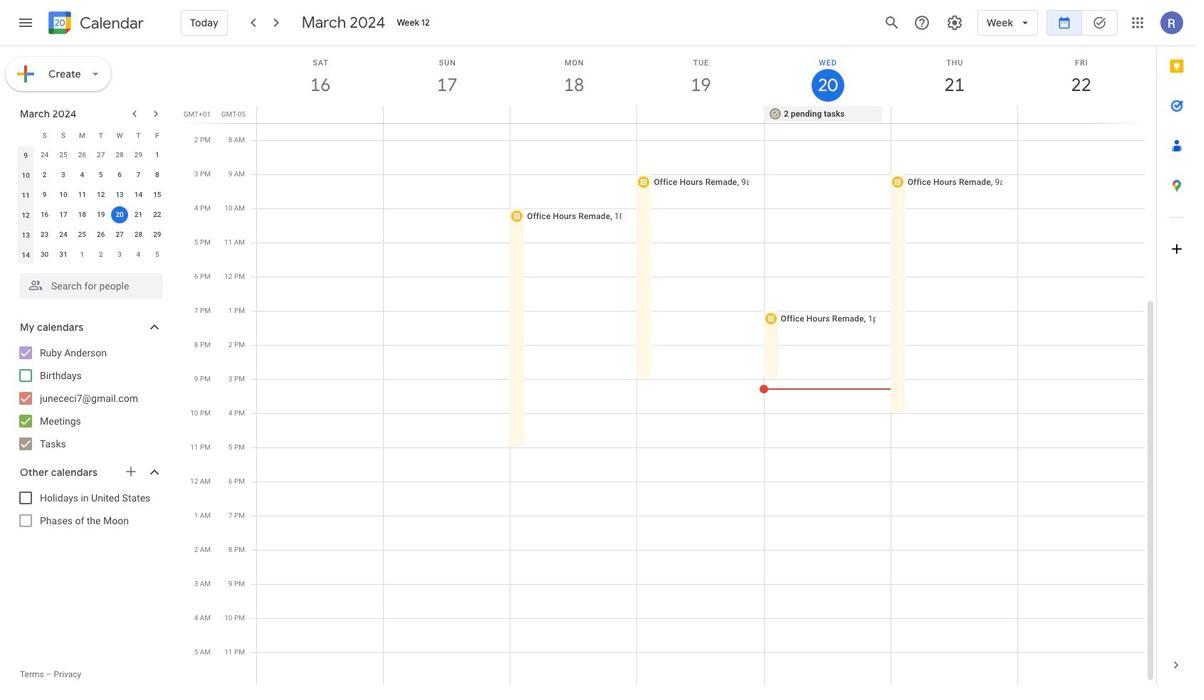 Task type: vqa. For each thing, say whether or not it's contained in the screenshot.
24 'element'
yes



Task type: describe. For each thing, give the bounding box(es) containing it.
other calendars list
[[3, 487, 177, 533]]

17 element
[[55, 207, 72, 224]]

20, today element
[[111, 207, 128, 224]]

28 element
[[130, 227, 147, 244]]

row group inside march 2024 grid
[[16, 145, 167, 265]]

3 element
[[55, 167, 72, 184]]

23 element
[[36, 227, 53, 244]]

Search for people text field
[[28, 274, 154, 299]]

february 26 element
[[74, 147, 91, 164]]

settings menu image
[[947, 14, 964, 31]]

29 element
[[149, 227, 166, 244]]

1 element
[[149, 147, 166, 164]]

14 element
[[130, 187, 147, 204]]

21 element
[[130, 207, 147, 224]]

add other calendars image
[[124, 465, 138, 479]]

april 1 element
[[74, 246, 91, 264]]

5 element
[[92, 167, 109, 184]]

18 element
[[74, 207, 91, 224]]

february 27 element
[[92, 147, 109, 164]]

15 element
[[149, 187, 166, 204]]

16 element
[[36, 207, 53, 224]]

27 element
[[111, 227, 128, 244]]

6 element
[[111, 167, 128, 184]]

8 element
[[149, 167, 166, 184]]

31 element
[[55, 246, 72, 264]]



Task type: locate. For each thing, give the bounding box(es) containing it.
heading
[[77, 15, 144, 32]]

my calendars list
[[3, 342, 177, 456]]

9 element
[[36, 187, 53, 204]]

calendar element
[[46, 9, 144, 40]]

row group
[[16, 145, 167, 265]]

column header
[[16, 125, 35, 145]]

11 element
[[74, 187, 91, 204]]

march 2024 grid
[[14, 125, 167, 265]]

24 element
[[55, 227, 72, 244]]

column header inside march 2024 grid
[[16, 125, 35, 145]]

february 25 element
[[55, 147, 72, 164]]

22 element
[[149, 207, 166, 224]]

april 4 element
[[130, 246, 147, 264]]

10 element
[[55, 187, 72, 204]]

25 element
[[74, 227, 91, 244]]

april 2 element
[[92, 246, 109, 264]]

february 29 element
[[130, 147, 147, 164]]

heading inside calendar element
[[77, 15, 144, 32]]

grid
[[182, 46, 1157, 686]]

13 element
[[111, 187, 128, 204]]

row
[[251, 106, 1157, 123], [16, 125, 167, 145], [16, 145, 167, 165], [16, 165, 167, 185], [16, 185, 167, 205], [16, 205, 167, 225], [16, 225, 167, 245], [16, 245, 167, 265]]

None search field
[[0, 268, 177, 299]]

april 5 element
[[149, 246, 166, 264]]

cell
[[257, 106, 384, 123], [384, 106, 511, 123], [511, 106, 638, 123], [638, 106, 764, 123], [891, 106, 1018, 123], [1018, 106, 1145, 123], [110, 205, 129, 225]]

19 element
[[92, 207, 109, 224]]

2 element
[[36, 167, 53, 184]]

february 24 element
[[36, 147, 53, 164]]

30 element
[[36, 246, 53, 264]]

4 element
[[74, 167, 91, 184]]

7 element
[[130, 167, 147, 184]]

26 element
[[92, 227, 109, 244]]

tab list
[[1158, 46, 1197, 646]]

main drawer image
[[17, 14, 34, 31]]

april 3 element
[[111, 246, 128, 264]]

february 28 element
[[111, 147, 128, 164]]

12 element
[[92, 187, 109, 204]]

cell inside march 2024 grid
[[110, 205, 129, 225]]



